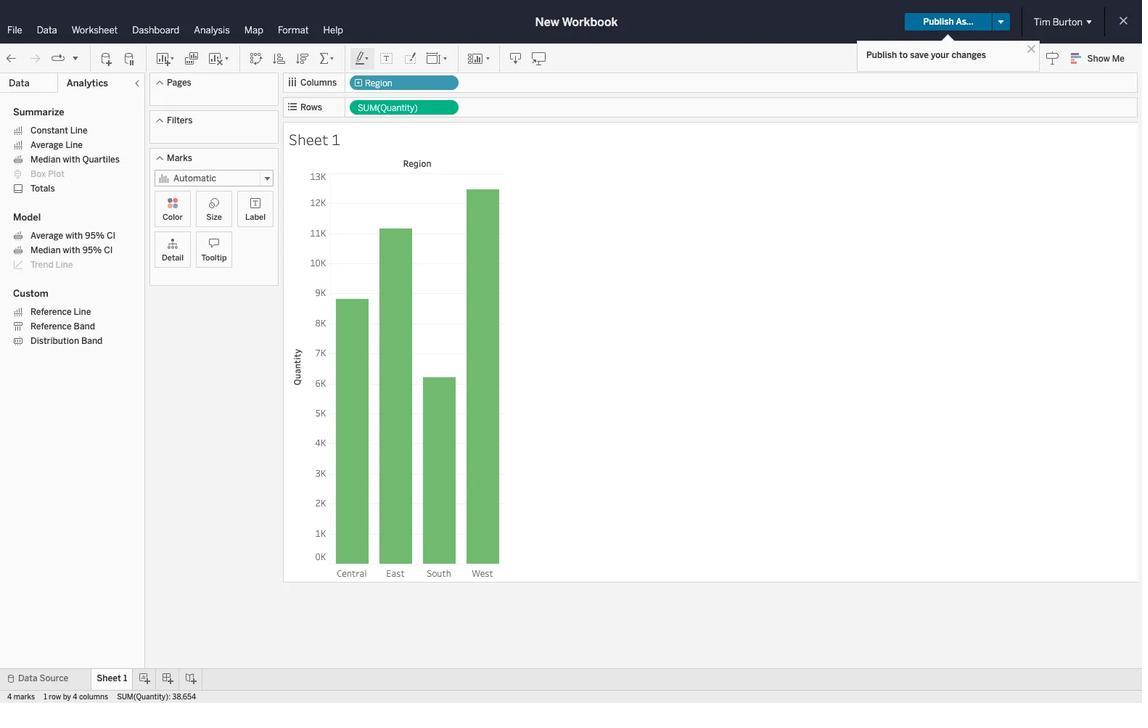 Task type: vqa. For each thing, say whether or not it's contained in the screenshot.
first Average
yes



Task type: locate. For each thing, give the bounding box(es) containing it.
2 horizontal spatial 1
[[332, 129, 340, 150]]

data
[[37, 25, 57, 36], [9, 78, 30, 89], [18, 674, 37, 684]]

sum(quantity): 38,654
[[117, 693, 196, 702]]

custom
[[13, 288, 48, 299]]

1 vertical spatial sheet
[[97, 674, 121, 684]]

1 vertical spatial data
[[9, 78, 30, 89]]

1 horizontal spatial 4
[[73, 693, 77, 702]]

region
[[365, 78, 392, 89], [403, 157, 432, 169]]

sheet up 'columns'
[[97, 674, 121, 684]]

size
[[206, 213, 222, 222]]

0 vertical spatial with
[[63, 155, 80, 165]]

trend line
[[30, 260, 73, 270]]

line down median with 95% ci
[[56, 260, 73, 270]]

region up sum(quantity)
[[365, 78, 392, 89]]

average
[[30, 140, 63, 150], [30, 231, 63, 241]]

trend
[[30, 260, 53, 270]]

publish left the as...
[[923, 17, 954, 27]]

line up reference band
[[74, 307, 91, 317]]

sorted descending by sum of quantity within region image
[[295, 51, 310, 66]]

show mark labels image
[[380, 51, 394, 66]]

data guide image
[[1046, 51, 1060, 65]]

1 down columns at the top of page
[[332, 129, 340, 150]]

dashboard
[[132, 25, 179, 36]]

line for reference line
[[74, 307, 91, 317]]

band down reference band
[[81, 336, 103, 346]]

0 vertical spatial median
[[30, 155, 61, 165]]

average for average with 95% ci
[[30, 231, 63, 241]]

2 median from the top
[[30, 245, 61, 255]]

95% up median with 95% ci
[[85, 231, 105, 241]]

constant
[[30, 126, 68, 136]]

average line
[[30, 140, 83, 150]]

publish inside button
[[923, 17, 954, 27]]

publish your workbook to edit in tableau desktop image
[[532, 51, 547, 66]]

0 horizontal spatial 4
[[7, 693, 12, 702]]

1 vertical spatial ci
[[104, 245, 113, 255]]

sheet 1
[[289, 129, 340, 150], [97, 674, 127, 684]]

columns
[[300, 78, 337, 88]]

1 horizontal spatial publish
[[923, 17, 954, 27]]

0 horizontal spatial sheet 1
[[97, 674, 127, 684]]

0 vertical spatial data
[[37, 25, 57, 36]]

median with quartiles
[[30, 155, 120, 165]]

summarize
[[13, 107, 64, 118]]

duplicate image
[[184, 51, 199, 66]]

clear sheet image
[[208, 51, 231, 66]]

1
[[332, 129, 340, 150], [123, 674, 127, 684], [44, 693, 47, 702]]

0 vertical spatial sheet 1
[[289, 129, 340, 150]]

0 vertical spatial reference
[[30, 307, 72, 317]]

publish to save your changes
[[867, 50, 986, 60]]

ci down average with 95% ci
[[104, 245, 113, 255]]

95% for average with 95% ci
[[85, 231, 105, 241]]

sheet down rows
[[289, 129, 329, 150]]

0 vertical spatial ci
[[107, 231, 115, 241]]

line for constant line
[[70, 126, 88, 136]]

line up median with quartiles in the left of the page
[[65, 140, 83, 150]]

95%
[[85, 231, 105, 241], [82, 245, 102, 255]]

1 vertical spatial band
[[81, 336, 103, 346]]

with down average with 95% ci
[[63, 245, 80, 255]]

format workbook image
[[403, 51, 417, 66]]

1 up sum(quantity):
[[123, 674, 127, 684]]

0 vertical spatial publish
[[923, 17, 954, 27]]

sorted ascending by sum of quantity within region image
[[272, 51, 287, 66]]

band up the distribution band
[[74, 322, 95, 332]]

reference up reference band
[[30, 307, 72, 317]]

0 horizontal spatial 1
[[44, 693, 47, 702]]

1 vertical spatial with
[[65, 231, 83, 241]]

median up box plot
[[30, 155, 61, 165]]

sheet
[[289, 129, 329, 150], [97, 674, 121, 684]]

redo image
[[28, 51, 42, 66]]

data up replay animation icon
[[37, 25, 57, 36]]

reference for reference band
[[30, 322, 72, 332]]

sum(quantity):
[[117, 693, 171, 702]]

new data source image
[[99, 51, 114, 66]]

average down model
[[30, 231, 63, 241]]

data up marks
[[18, 674, 37, 684]]

replay animation image
[[51, 51, 65, 66]]

West, Region. Press Space to toggle selection. Press Escape to go back to the left margin. Use arrow keys to navigate headers text field
[[461, 565, 504, 581]]

ci
[[107, 231, 115, 241], [104, 245, 113, 255]]

marks. press enter to open the view data window.. use arrow keys to navigate data visualization elements. image
[[330, 171, 504, 565]]

as...
[[956, 17, 974, 27]]

median for median with quartiles
[[30, 155, 61, 165]]

median with 95% ci
[[30, 245, 113, 255]]

0 vertical spatial sheet
[[289, 129, 329, 150]]

2 average from the top
[[30, 231, 63, 241]]

1 vertical spatial median
[[30, 245, 61, 255]]

with
[[63, 155, 80, 165], [65, 231, 83, 241], [63, 245, 80, 255]]

0 horizontal spatial region
[[365, 78, 392, 89]]

replay animation image
[[71, 53, 80, 62]]

0 vertical spatial band
[[74, 322, 95, 332]]

download image
[[509, 51, 523, 66]]

median
[[30, 155, 61, 165], [30, 245, 61, 255]]

95% for median with 95% ci
[[82, 245, 102, 255]]

band
[[74, 322, 95, 332], [81, 336, 103, 346]]

region down sum(quantity)
[[403, 157, 432, 169]]

1 vertical spatial 1
[[123, 674, 127, 684]]

2 4 from the left
[[73, 693, 77, 702]]

0 vertical spatial 95%
[[85, 231, 105, 241]]

with for average with 95% ci
[[65, 231, 83, 241]]

quartiles
[[82, 155, 120, 165]]

0 vertical spatial average
[[30, 140, 63, 150]]

worksheet
[[72, 25, 118, 36]]

pause auto updates image
[[123, 51, 137, 66]]

0 horizontal spatial sheet
[[97, 674, 121, 684]]

1 vertical spatial reference
[[30, 322, 72, 332]]

box
[[30, 169, 46, 179]]

4 right by
[[73, 693, 77, 702]]

line
[[70, 126, 88, 136], [65, 140, 83, 150], [56, 260, 73, 270], [74, 307, 91, 317]]

publish
[[923, 17, 954, 27], [867, 50, 897, 60]]

with down 'average line'
[[63, 155, 80, 165]]

4 left marks
[[7, 693, 12, 702]]

1 vertical spatial 95%
[[82, 245, 102, 255]]

1 horizontal spatial sheet 1
[[289, 129, 340, 150]]

2 reference from the top
[[30, 322, 72, 332]]

sheet 1 down rows
[[289, 129, 340, 150]]

average down constant
[[30, 140, 63, 150]]

highlight image
[[354, 51, 371, 66]]

1 horizontal spatial 1
[[123, 674, 127, 684]]

data down the undo icon
[[9, 78, 30, 89]]

show me button
[[1064, 47, 1138, 70]]

sheet 1 up 'columns'
[[97, 674, 127, 684]]

1 vertical spatial average
[[30, 231, 63, 241]]

1 horizontal spatial region
[[403, 157, 432, 169]]

tim burton
[[1034, 16, 1083, 27]]

data source
[[18, 674, 68, 684]]

1 vertical spatial region
[[403, 157, 432, 169]]

with up median with 95% ci
[[65, 231, 83, 241]]

totals image
[[319, 51, 336, 66]]

band for reference band
[[74, 322, 95, 332]]

4
[[7, 693, 12, 702], [73, 693, 77, 702]]

95% down average with 95% ci
[[82, 245, 102, 255]]

median up trend
[[30, 245, 61, 255]]

average for average line
[[30, 140, 63, 150]]

2 vertical spatial with
[[63, 245, 80, 255]]

0 horizontal spatial publish
[[867, 50, 897, 60]]

tim
[[1034, 16, 1051, 27]]

1 vertical spatial publish
[[867, 50, 897, 60]]

line up 'average line'
[[70, 126, 88, 136]]

1 4 from the left
[[7, 693, 12, 702]]

1 horizontal spatial sheet
[[289, 129, 329, 150]]

1 reference from the top
[[30, 307, 72, 317]]

ci up median with 95% ci
[[107, 231, 115, 241]]

1 average from the top
[[30, 140, 63, 150]]

1 median from the top
[[30, 155, 61, 165]]

reference
[[30, 307, 72, 317], [30, 322, 72, 332]]

collapse image
[[133, 79, 142, 88]]

format
[[278, 25, 309, 36]]

publish left to
[[867, 50, 897, 60]]

pages
[[167, 78, 191, 88]]

new workbook
[[535, 15, 618, 29]]

show me
[[1088, 54, 1125, 64]]

1 left row
[[44, 693, 47, 702]]

source
[[40, 674, 68, 684]]

publish as...
[[923, 17, 974, 27]]

new worksheet image
[[155, 51, 176, 66]]

reference up the distribution
[[30, 322, 72, 332]]



Task type: describe. For each thing, give the bounding box(es) containing it.
with for median with 95% ci
[[63, 245, 80, 255]]

East, Region. Press Space to toggle selection. Press Escape to go back to the left margin. Use arrow keys to navigate headers text field
[[374, 565, 417, 581]]

analytics
[[67, 78, 108, 89]]

2 vertical spatial data
[[18, 674, 37, 684]]

color
[[163, 213, 183, 222]]

38,654
[[172, 693, 196, 702]]

rows
[[300, 102, 322, 112]]

changes
[[952, 50, 986, 60]]

reference line
[[30, 307, 91, 317]]

1 vertical spatial sheet 1
[[97, 674, 127, 684]]

plot
[[48, 169, 65, 179]]

by
[[63, 693, 71, 702]]

tooltip
[[201, 253, 227, 263]]

line for average line
[[65, 140, 83, 150]]

close image
[[1025, 42, 1039, 56]]

show/hide cards image
[[467, 51, 491, 66]]

1 row by 4 columns
[[44, 693, 108, 702]]

row
[[49, 693, 61, 702]]

distribution
[[30, 336, 79, 346]]

with for median with quartiles
[[63, 155, 80, 165]]

distribution band
[[30, 336, 103, 346]]

new
[[535, 15, 560, 29]]

average with 95% ci
[[30, 231, 115, 241]]

marks
[[167, 153, 192, 163]]

band for distribution band
[[81, 336, 103, 346]]

burton
[[1053, 16, 1083, 27]]

constant line
[[30, 126, 88, 136]]

publish as... button
[[905, 13, 992, 30]]

0 vertical spatial 1
[[332, 129, 340, 150]]

ci for median with 95% ci
[[104, 245, 113, 255]]

marks
[[14, 693, 35, 702]]

Central, Region. Press Space to toggle selection. Press Escape to go back to the left margin. Use arrow keys to navigate headers text field
[[330, 565, 374, 581]]

analysis
[[194, 25, 230, 36]]

filters
[[167, 115, 193, 126]]

4 marks
[[7, 693, 35, 702]]

publish for publish as...
[[923, 17, 954, 27]]

to
[[899, 50, 908, 60]]

detail
[[162, 253, 184, 263]]

your
[[931, 50, 950, 60]]

sum(quantity)
[[358, 103, 418, 113]]

file
[[7, 25, 22, 36]]

model
[[13, 212, 41, 223]]

help
[[323, 25, 343, 36]]

workbook
[[562, 15, 618, 29]]

publish for publish to save your changes
[[867, 50, 897, 60]]

2 vertical spatial 1
[[44, 693, 47, 702]]

show
[[1088, 54, 1110, 64]]

me
[[1112, 54, 1125, 64]]

reference for reference line
[[30, 307, 72, 317]]

swap rows and columns image
[[249, 51, 263, 66]]

totals
[[30, 184, 55, 194]]

ci for average with 95% ci
[[107, 231, 115, 241]]

undo image
[[4, 51, 19, 66]]

median for median with 95% ci
[[30, 245, 61, 255]]

reference band
[[30, 322, 95, 332]]

South, Region. Press Space to toggle selection. Press Escape to go back to the left margin. Use arrow keys to navigate headers text field
[[417, 565, 461, 581]]

columns
[[79, 693, 108, 702]]

0 vertical spatial region
[[365, 78, 392, 89]]

label
[[245, 213, 266, 222]]

map
[[244, 25, 263, 36]]

save
[[910, 50, 929, 60]]

line for trend line
[[56, 260, 73, 270]]

box plot
[[30, 169, 65, 179]]

fit image
[[426, 51, 449, 66]]



